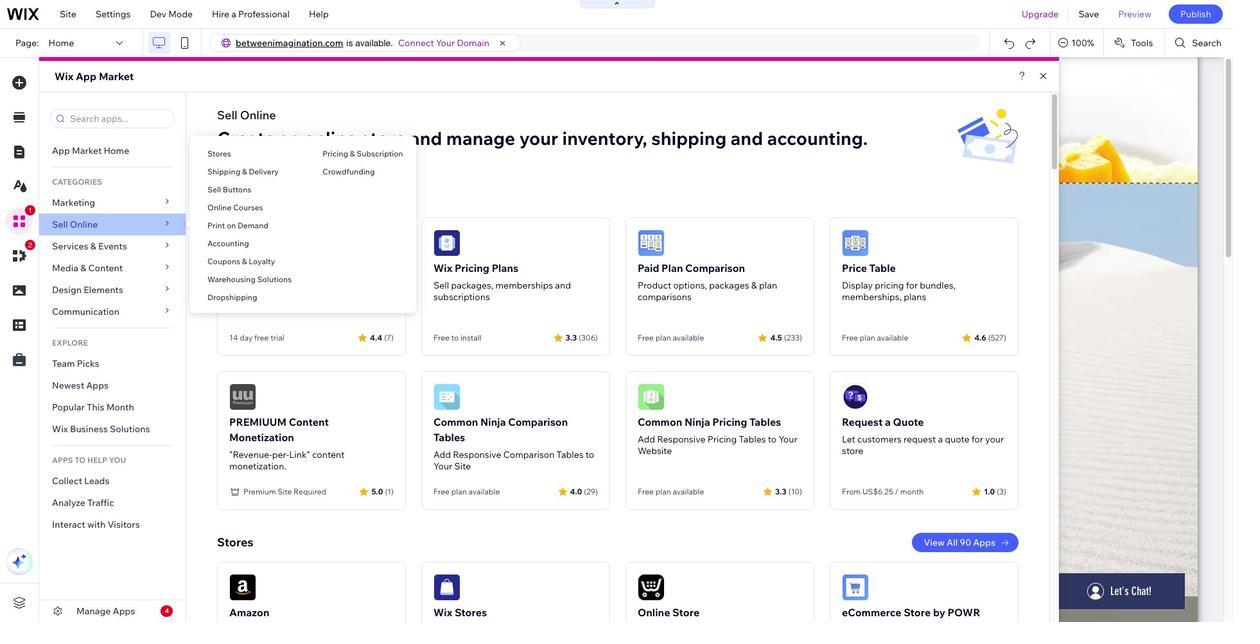 Task type: locate. For each thing, give the bounding box(es) containing it.
view
[[924, 538, 945, 549]]

store for ecommerce
[[904, 607, 931, 620]]

sell left 'packages,'
[[433, 280, 449, 292]]

online store
[[638, 607, 700, 620]]

market inside app market home link
[[72, 145, 102, 157]]

tables
[[749, 416, 781, 429], [433, 432, 465, 444], [739, 434, 766, 446], [557, 450, 584, 461]]

1 horizontal spatial ninja
[[685, 416, 710, 429]]

explore
[[52, 338, 88, 348]]

3.3 (10)
[[775, 487, 802, 497]]

stores link
[[189, 143, 305, 165]]

free plan available for common ninja pricing tables
[[638, 487, 704, 497]]

1 vertical spatial content
[[289, 416, 329, 429]]

1 vertical spatial business
[[70, 424, 108, 435]]

3.3 left "(306)" at the bottom left
[[566, 333, 577, 343]]

collect leads link
[[39, 471, 186, 493]]

(1)
[[385, 487, 394, 497]]

free down memberships,
[[842, 333, 858, 343]]

1 horizontal spatial a
[[885, 416, 891, 429]]

and right memberships
[[555, 280, 571, 292]]

market up search apps... field
[[99, 70, 134, 83]]

online inside sell online create an online store and manage your inventory, shipping and accounting.
[[240, 108, 276, 123]]

1 ninja from the left
[[480, 416, 506, 429]]

shipping
[[651, 127, 727, 150]]

1 vertical spatial subscription
[[269, 193, 340, 207]]

plan for price table
[[860, 333, 875, 343]]

0 vertical spatial your
[[519, 127, 558, 150]]

mode
[[168, 8, 193, 20]]

0 horizontal spatial your
[[519, 127, 558, 150]]

1 horizontal spatial store
[[904, 607, 931, 620]]

prospero: business proposals  logo image
[[229, 230, 256, 257]]

1 horizontal spatial add
[[638, 434, 655, 446]]

your inside common ninja pricing tables add responsive pricing tables to your website
[[779, 434, 797, 446]]

your inside common ninja comparison tables add responsive comparison tables to your site
[[433, 461, 452, 473]]

& right packages at the top of the page
[[751, 280, 757, 292]]

loyalty
[[249, 257, 275, 267]]

1 horizontal spatial apps
[[113, 606, 135, 618]]

content
[[312, 450, 345, 461]]

0 vertical spatial add
[[638, 434, 655, 446]]

available for common ninja comparison tables
[[468, 487, 500, 497]]

0 vertical spatial to
[[451, 333, 459, 343]]

2 store from the left
[[904, 607, 931, 620]]

business up proposals,
[[280, 262, 323, 275]]

2 vertical spatial site
[[278, 487, 292, 497]]

0 horizontal spatial app
[[52, 145, 70, 157]]

solutions inside sidebar element
[[110, 424, 150, 435]]

90
[[960, 538, 971, 549]]

wix inside sidebar element
[[52, 424, 68, 435]]

5.0 (1)
[[371, 487, 394, 497]]

your right manage
[[519, 127, 558, 150]]

free plan available for paid plan comparison
[[638, 333, 704, 343]]

inventory,
[[562, 127, 647, 150]]

help
[[87, 456, 107, 466]]

print on demand
[[207, 221, 268, 231]]

design
[[52, 285, 82, 296]]

manage apps
[[76, 606, 135, 618]]

solutions down month
[[110, 424, 150, 435]]

common inside common ninja comparison tables add responsive comparison tables to your site
[[433, 416, 478, 429]]

0 vertical spatial app
[[76, 70, 97, 83]]

apps
[[86, 380, 109, 392], [973, 538, 995, 549], [113, 606, 135, 618]]

add for common ninja comparison tables
[[433, 450, 451, 461]]

your
[[519, 127, 558, 150], [985, 434, 1004, 446]]

free down website
[[638, 487, 654, 497]]

1 horizontal spatial business
[[280, 262, 323, 275]]

request
[[904, 434, 936, 446]]

services
[[52, 241, 88, 252]]

pricing & subscription down delivery
[[217, 193, 340, 207]]

common ninja pricing tables logo image
[[638, 384, 665, 411]]

1 horizontal spatial home
[[104, 145, 129, 157]]

link"
[[289, 450, 310, 461]]

sell up stores link at the left of the page
[[217, 108, 237, 123]]

subscription down delivery
[[269, 193, 340, 207]]

2 vertical spatial to
[[586, 450, 594, 461]]

business inside prospero: business proposals create proposals, contracts & custom quotes
[[280, 262, 323, 275]]

0 horizontal spatial apps
[[86, 380, 109, 392]]

store
[[672, 607, 700, 620], [904, 607, 931, 620]]

quote
[[893, 416, 924, 429]]

0 vertical spatial subscription
[[357, 149, 403, 159]]

online up print
[[207, 203, 231, 213]]

add
[[638, 434, 655, 446], [433, 450, 451, 461]]

content up link"
[[289, 416, 329, 429]]

1 horizontal spatial store
[[842, 446, 863, 457]]

and left manage
[[410, 127, 442, 150]]

0 horizontal spatial responsive
[[453, 450, 501, 461]]

0 horizontal spatial business
[[70, 424, 108, 435]]

1 vertical spatial store
[[842, 446, 863, 457]]

plan
[[662, 262, 683, 275]]

and right shipping
[[731, 127, 763, 150]]

to inside common ninja pricing tables add responsive pricing tables to your website
[[768, 434, 777, 446]]

interact
[[52, 520, 85, 531]]

wix for wix business solutions
[[52, 424, 68, 435]]

4.0 (29)
[[570, 487, 598, 497]]

premiuum
[[229, 416, 287, 429]]

1 horizontal spatial responsive
[[657, 434, 705, 446]]

0 vertical spatial 3.3
[[566, 333, 577, 343]]

common
[[433, 416, 478, 429], [638, 416, 682, 429]]

& down "proposals"
[[347, 280, 352, 292]]

0 vertical spatial site
[[60, 8, 76, 20]]

common down common ninja comparison tables logo
[[433, 416, 478, 429]]

from us$6.25 / month
[[842, 487, 924, 497]]

settings
[[96, 8, 131, 20]]

responsive inside common ninja comparison tables add responsive comparison tables to your site
[[453, 450, 501, 461]]

accounting
[[207, 239, 249, 249]]

stores down wix stores logo
[[455, 607, 487, 620]]

1 horizontal spatial to
[[586, 450, 594, 461]]

wix
[[55, 70, 73, 83], [433, 262, 452, 275], [52, 424, 68, 435], [433, 607, 452, 620]]

apps for manage apps
[[113, 606, 135, 618]]

content
[[88, 263, 123, 274], [289, 416, 329, 429]]

view all 90 apps
[[924, 538, 995, 549]]

to
[[451, 333, 459, 343], [768, 434, 777, 446], [586, 450, 594, 461]]

save button
[[1069, 0, 1109, 28]]

and inside wix pricing plans sell packages, memberships and subscriptions
[[555, 280, 571, 292]]

paid
[[638, 262, 659, 275]]

0 vertical spatial store
[[361, 127, 406, 150]]

is
[[346, 38, 353, 48]]

0 horizontal spatial common
[[433, 416, 478, 429]]

responsive inside common ninja pricing tables add responsive pricing tables to your website
[[657, 434, 705, 446]]

plan for paid plan comparison
[[655, 333, 671, 343]]

0 vertical spatial comparison
[[685, 262, 745, 275]]

an
[[279, 127, 300, 150]]

domain
[[457, 37, 489, 49]]

bundles,
[[920, 280, 956, 292]]

marketing
[[52, 197, 95, 209]]

home inside sidebar element
[[104, 145, 129, 157]]

0 vertical spatial create
[[217, 127, 275, 150]]

0 horizontal spatial solutions
[[110, 424, 150, 435]]

2 vertical spatial a
[[938, 434, 943, 446]]

1 horizontal spatial common
[[638, 416, 682, 429]]

available down memberships,
[[877, 333, 908, 343]]

free left install
[[433, 333, 450, 343]]

0 horizontal spatial and
[[410, 127, 442, 150]]

apps up this
[[86, 380, 109, 392]]

search button
[[1165, 29, 1233, 57]]

add for common ninja pricing tables
[[638, 434, 655, 446]]

common inside common ninja pricing tables add responsive pricing tables to your website
[[638, 416, 682, 429]]

add inside common ninja comparison tables add responsive comparison tables to your site
[[433, 450, 451, 461]]

0 horizontal spatial store
[[361, 127, 406, 150]]

2 vertical spatial your
[[433, 461, 452, 473]]

price
[[842, 262, 867, 275]]

2 vertical spatial stores
[[455, 607, 487, 620]]

0 vertical spatial apps
[[86, 380, 109, 392]]

sell
[[217, 108, 237, 123], [207, 185, 221, 195], [52, 219, 68, 231], [433, 280, 449, 292]]

2 common from the left
[[638, 416, 682, 429]]

app up search apps... field
[[76, 70, 97, 83]]

to up "3.3 (10)"
[[768, 434, 777, 446]]

0 vertical spatial business
[[280, 262, 323, 275]]

home
[[49, 37, 74, 49], [104, 145, 129, 157]]

plan for common ninja pricing tables
[[655, 487, 671, 497]]

warehousing
[[207, 275, 255, 285]]

0 vertical spatial home
[[49, 37, 74, 49]]

content up elements
[[88, 263, 123, 274]]

analyze traffic
[[52, 498, 114, 509]]

media & content
[[52, 263, 123, 274]]

available for paid plan comparison
[[673, 333, 704, 343]]

(306)
[[579, 333, 598, 343]]

1 horizontal spatial your
[[985, 434, 1004, 446]]

0 horizontal spatial add
[[433, 450, 451, 461]]

sell down shipping
[[207, 185, 221, 195]]

1 vertical spatial market
[[72, 145, 102, 157]]

to up (29)
[[586, 450, 594, 461]]

common down common ninja pricing tables logo
[[638, 416, 682, 429]]

premiuum content monetization "revenue-per-link" content monetization.
[[229, 416, 345, 473]]

memberships
[[495, 280, 553, 292]]

0 vertical spatial responsive
[[657, 434, 705, 446]]

a right hire at the top
[[231, 8, 236, 20]]

your right quote
[[985, 434, 1004, 446]]

product
[[638, 280, 671, 292]]

1 vertical spatial home
[[104, 145, 129, 157]]

& up demand on the left
[[259, 193, 267, 207]]

site
[[60, 8, 76, 20], [454, 461, 471, 473], [278, 487, 292, 497]]

available for price table
[[877, 333, 908, 343]]

apps for newest apps
[[86, 380, 109, 392]]

ninja inside common ninja comparison tables add responsive comparison tables to your site
[[480, 416, 506, 429]]

1 vertical spatial site
[[454, 461, 471, 473]]

1 vertical spatial 3.3
[[775, 487, 787, 497]]

by
[[933, 607, 945, 620]]

1 horizontal spatial subscription
[[357, 149, 403, 159]]

3.3 for common ninja pricing tables
[[775, 487, 787, 497]]

0 horizontal spatial subscription
[[269, 193, 340, 207]]

0 vertical spatial a
[[231, 8, 236, 20]]

monetization
[[229, 432, 294, 444]]

1 vertical spatial app
[[52, 145, 70, 157]]

1 vertical spatial for
[[971, 434, 983, 446]]

1 vertical spatial apps
[[973, 538, 995, 549]]

price table display pricing for bundles, memberships, plans
[[842, 262, 956, 303]]

for right pricing
[[906, 280, 918, 292]]

online down the online store logo
[[638, 607, 670, 620]]

app market home link
[[39, 140, 186, 162]]

1 horizontal spatial for
[[971, 434, 983, 446]]

free right (1)
[[433, 487, 450, 497]]

add down common ninja comparison tables logo
[[433, 450, 451, 461]]

pricing & subscription up crowdfunding link
[[323, 149, 403, 159]]

available down comparisons
[[673, 333, 704, 343]]

home up the wix app market
[[49, 37, 74, 49]]

free to install
[[433, 333, 482, 343]]

publish button
[[1169, 4, 1223, 24]]

sell online
[[52, 219, 98, 231]]

available down common ninja comparison tables add responsive comparison tables to your site
[[468, 487, 500, 497]]

ecommerce store by powr
[[842, 607, 980, 620]]

this
[[87, 402, 104, 414]]

free plan available
[[638, 333, 704, 343], [842, 333, 908, 343], [433, 487, 500, 497], [638, 487, 704, 497]]

for right quote
[[971, 434, 983, 446]]

2 horizontal spatial a
[[938, 434, 943, 446]]

1 horizontal spatial solutions
[[257, 275, 292, 285]]

tools button
[[1104, 29, 1165, 57]]

a for professional
[[231, 8, 236, 20]]

common for common ninja comparison tables
[[433, 416, 478, 429]]

sell up services
[[52, 219, 68, 231]]

wix for wix stores
[[433, 607, 452, 620]]

& inside prospero: business proposals create proposals, contracts & custom quotes
[[347, 280, 352, 292]]

and for memberships
[[555, 280, 571, 292]]

sell inside sidebar element
[[52, 219, 68, 231]]

add inside common ninja pricing tables add responsive pricing tables to your website
[[638, 434, 655, 446]]

store up crowdfunding link
[[361, 127, 406, 150]]

packages
[[709, 280, 749, 292]]

all
[[947, 538, 958, 549]]

hire
[[212, 8, 229, 20]]

your for common ninja comparison tables
[[433, 461, 452, 473]]

&
[[350, 149, 355, 159], [242, 167, 247, 177], [259, 193, 267, 207], [90, 241, 96, 252], [242, 257, 247, 267], [80, 263, 86, 274], [347, 280, 352, 292], [751, 280, 757, 292]]

market up categories
[[72, 145, 102, 157]]

3.3 left (10)
[[775, 487, 787, 497]]

coupons & loyalty link
[[189, 251, 305, 273]]

apps right manage
[[113, 606, 135, 618]]

prospero: business proposals create proposals, contracts & custom quotes
[[229, 262, 386, 303]]

0 vertical spatial for
[[906, 280, 918, 292]]

1 button
[[6, 206, 35, 235]]

1 vertical spatial add
[[433, 450, 451, 461]]

store down the request
[[842, 446, 863, 457]]

available.
[[355, 38, 393, 48]]

0 horizontal spatial store
[[672, 607, 700, 620]]

1 horizontal spatial and
[[555, 280, 571, 292]]

apps right 90
[[973, 538, 995, 549]]

ninja for comparison
[[480, 416, 506, 429]]

1 vertical spatial responsive
[[453, 450, 501, 461]]

0 horizontal spatial 3.3
[[566, 333, 577, 343]]

contracts
[[305, 280, 345, 292]]

to inside common ninja comparison tables add responsive comparison tables to your site
[[586, 450, 594, 461]]

stores up amazon logo
[[217, 536, 253, 550]]

business inside sidebar element
[[70, 424, 108, 435]]

plan inside the 'paid plan comparison product options, packages & plan comparisons'
[[759, 280, 777, 292]]

2 horizontal spatial to
[[768, 434, 777, 446]]

quotes
[[229, 292, 258, 303]]

1 horizontal spatial 3.3
[[775, 487, 787, 497]]

available for common ninja pricing tables
[[673, 487, 704, 497]]

1 horizontal spatial site
[[278, 487, 292, 497]]

ninja inside common ninja pricing tables add responsive pricing tables to your website
[[685, 416, 710, 429]]

customers
[[857, 434, 902, 446]]

comparison inside the 'paid plan comparison product options, packages & plan comparisons'
[[685, 262, 745, 275]]

stores up shipping
[[207, 149, 231, 159]]

0 horizontal spatial site
[[60, 8, 76, 20]]

free for price table
[[842, 333, 858, 343]]

sell inside sell online create an online store and manage your inventory, shipping and accounting.
[[217, 108, 237, 123]]

media
[[52, 263, 78, 274]]

1 vertical spatial solutions
[[110, 424, 150, 435]]

website
[[638, 446, 672, 457]]

0 horizontal spatial a
[[231, 8, 236, 20]]

0 horizontal spatial home
[[49, 37, 74, 49]]

wix inside wix pricing plans sell packages, memberships and subscriptions
[[433, 262, 452, 275]]

free
[[254, 333, 269, 343]]

a left quote
[[938, 434, 943, 446]]

available down common ninja pricing tables add responsive pricing tables to your website
[[673, 487, 704, 497]]

app up categories
[[52, 145, 70, 157]]

subscription up crowdfunding link
[[357, 149, 403, 159]]

1 vertical spatial create
[[229, 280, 257, 292]]

2 vertical spatial comparison
[[503, 450, 555, 461]]

home down search apps... field
[[104, 145, 129, 157]]

1 vertical spatial to
[[768, 434, 777, 446]]

common ninja pricing tables add responsive pricing tables to your website
[[638, 416, 797, 457]]

store inside sell online create an online store and manage your inventory, shipping and accounting.
[[361, 127, 406, 150]]

online up stores link at the left of the page
[[240, 108, 276, 123]]

0 vertical spatial content
[[88, 263, 123, 274]]

1 common from the left
[[433, 416, 478, 429]]

to left install
[[451, 333, 459, 343]]

free down comparisons
[[638, 333, 654, 343]]

2 ninja from the left
[[685, 416, 710, 429]]

create inside prospero: business proposals create proposals, contracts & custom quotes
[[229, 280, 257, 292]]

0 horizontal spatial content
[[88, 263, 123, 274]]

0 horizontal spatial for
[[906, 280, 918, 292]]

hire a professional
[[212, 8, 290, 20]]

100% button
[[1051, 29, 1103, 57]]

& left loyalty
[[242, 257, 247, 267]]

3.3 for wix pricing plans
[[566, 333, 577, 343]]

a up customers
[[885, 416, 891, 429]]

price table logo image
[[842, 230, 869, 257]]

online inside sidebar element
[[70, 219, 98, 231]]

business for solutions
[[70, 424, 108, 435]]

responsive for comparison
[[453, 450, 501, 461]]

comparison for paid plan comparison
[[685, 262, 745, 275]]

0 horizontal spatial to
[[451, 333, 459, 343]]

& right media
[[80, 263, 86, 274]]

1 vertical spatial a
[[885, 416, 891, 429]]

team picks
[[52, 358, 99, 370]]

1 vertical spatial your
[[779, 434, 797, 446]]

business down popular this month
[[70, 424, 108, 435]]

1 vertical spatial your
[[985, 434, 1004, 446]]

online up services & events
[[70, 219, 98, 231]]

1 vertical spatial comparison
[[508, 416, 568, 429]]

sell online link
[[39, 214, 186, 236]]

2 horizontal spatial site
[[454, 461, 471, 473]]

1 store from the left
[[672, 607, 700, 620]]

sidebar element
[[39, 92, 186, 623]]

solutions down loyalty
[[257, 275, 292, 285]]

to for common ninja comparison tables
[[586, 450, 594, 461]]

day
[[240, 333, 253, 343]]

add down common ninja pricing tables logo
[[638, 434, 655, 446]]

2 vertical spatial apps
[[113, 606, 135, 618]]

monetization.
[[229, 461, 286, 473]]

0 horizontal spatial ninja
[[480, 416, 506, 429]]

1 horizontal spatial content
[[289, 416, 329, 429]]

(29)
[[584, 487, 598, 497]]

comparison
[[685, 262, 745, 275], [508, 416, 568, 429], [503, 450, 555, 461]]



Task type: vqa. For each thing, say whether or not it's contained in the screenshot.


Task type: describe. For each thing, give the bounding box(es) containing it.
visitors
[[108, 520, 140, 531]]

wix business solutions link
[[39, 419, 186, 441]]

popular this month link
[[39, 397, 186, 419]]

create inside sell online create an online store and manage your inventory, shipping and accounting.
[[217, 127, 275, 150]]

services & events link
[[39, 236, 186, 258]]

picks
[[77, 358, 99, 370]]

request a quote logo image
[[842, 384, 869, 411]]

interact with visitors
[[52, 520, 140, 531]]

sell online create an online store and manage your inventory, shipping and accounting.
[[217, 108, 868, 150]]

1 vertical spatial stores
[[217, 536, 253, 550]]

media & content link
[[39, 258, 186, 279]]

popular
[[52, 402, 85, 414]]

warehousing solutions
[[207, 275, 292, 285]]

ninja for pricing
[[685, 416, 710, 429]]

request a quote let customers request a quote for your store
[[842, 416, 1004, 457]]

free for wix pricing plans
[[433, 333, 450, 343]]

traffic
[[87, 498, 114, 509]]

professional
[[238, 8, 290, 20]]

& left events
[[90, 241, 96, 252]]

manage
[[76, 606, 111, 618]]

install
[[460, 333, 482, 343]]

premiuum content monetization logo image
[[229, 384, 256, 411]]

paid plan comparison logo image
[[638, 230, 665, 257]]

coupons
[[207, 257, 240, 267]]

ecommerce store by powr logo image
[[842, 575, 869, 602]]

0 vertical spatial market
[[99, 70, 134, 83]]

free for common ninja comparison tables
[[433, 487, 450, 497]]

sell for sell online
[[52, 219, 68, 231]]

memberships,
[[842, 292, 902, 303]]

dropshipping link
[[189, 287, 305, 309]]

store for online
[[672, 607, 700, 620]]

sell buttons link
[[189, 179, 305, 201]]

preview button
[[1109, 0, 1161, 28]]

2 horizontal spatial and
[[731, 127, 763, 150]]

3.3 (306)
[[566, 333, 598, 343]]

& inside the 'paid plan comparison product options, packages & plan comparisons'
[[751, 280, 757, 292]]

view all 90 apps link
[[912, 534, 1019, 553]]

site inside common ninja comparison tables add responsive comparison tables to your site
[[454, 461, 471, 473]]

plans
[[904, 292, 926, 303]]

marketing link
[[39, 192, 186, 214]]

collect leads
[[52, 476, 109, 487]]

4
[[165, 608, 169, 616]]

let
[[842, 434, 855, 446]]

shipping & delivery link
[[189, 161, 305, 183]]

comparison for common ninja comparison tables
[[508, 416, 568, 429]]

common ninja comparison tables logo image
[[433, 384, 460, 411]]

ecommerce
[[842, 607, 901, 620]]

Search apps... field
[[66, 110, 170, 128]]

online courses
[[207, 203, 263, 213]]

store inside request a quote let customers request a quote for your store
[[842, 446, 863, 457]]

wix app market
[[55, 70, 134, 83]]

demand
[[238, 221, 268, 231]]

publish
[[1180, 8, 1211, 20]]

wix pricing plans logo image
[[433, 230, 460, 257]]

prospero:
[[229, 262, 277, 275]]

your inside sell online create an online store and manage your inventory, shipping and accounting.
[[519, 127, 558, 150]]

online store logo image
[[638, 575, 665, 602]]

100%
[[1071, 37, 1094, 49]]

design elements
[[52, 285, 123, 296]]

content inside premiuum content monetization "revenue-per-link" content monetization.
[[289, 416, 329, 429]]

business for proposals
[[280, 262, 323, 275]]

manage
[[446, 127, 515, 150]]

shipping & delivery
[[207, 167, 279, 177]]

2 horizontal spatial apps
[[973, 538, 995, 549]]

crowdfunding link
[[305, 161, 416, 183]]

free for paid plan comparison
[[638, 333, 654, 343]]

1 vertical spatial pricing & subscription
[[217, 193, 340, 207]]

free plan available for price table
[[842, 333, 908, 343]]

responsive for pricing
[[657, 434, 705, 446]]

1 horizontal spatial app
[[76, 70, 97, 83]]

newest apps link
[[39, 375, 186, 397]]

amazon logo image
[[229, 575, 256, 602]]

0 vertical spatial your
[[436, 37, 455, 49]]

month
[[106, 402, 134, 414]]

0 vertical spatial stores
[[207, 149, 231, 159]]

wix stores
[[433, 607, 487, 620]]

content inside sidebar element
[[88, 263, 123, 274]]

sell for sell buttons
[[207, 185, 221, 195]]

app inside sidebar element
[[52, 145, 70, 157]]

request
[[842, 416, 883, 429]]

apps to help you
[[52, 456, 126, 466]]

connect
[[398, 37, 434, 49]]

your inside request a quote let customers request a quote for your store
[[985, 434, 1004, 446]]

wix for wix pricing plans sell packages, memberships and subscriptions
[[433, 262, 452, 275]]

your for common ninja pricing tables
[[779, 434, 797, 446]]

proposals,
[[259, 280, 303, 292]]

buttons
[[223, 185, 251, 195]]

us$6.25
[[862, 487, 893, 497]]

a for quote
[[885, 416, 891, 429]]

with
[[87, 520, 106, 531]]

(3)
[[997, 487, 1006, 497]]

to for common ninja pricing tables
[[768, 434, 777, 446]]

display
[[842, 280, 873, 292]]

1.0 (3)
[[984, 487, 1006, 497]]

dropshipping
[[207, 293, 257, 302]]

newest apps
[[52, 380, 109, 392]]

4.0
[[570, 487, 582, 497]]

(10)
[[788, 487, 802, 497]]

is available. connect your domain
[[346, 37, 489, 49]]

for inside request a quote let customers request a quote for your store
[[971, 434, 983, 446]]

& up crowdfunding
[[350, 149, 355, 159]]

2
[[28, 241, 32, 249]]

required
[[294, 487, 326, 497]]

free plan available for common ninja comparison tables
[[433, 487, 500, 497]]

warehousing solutions link
[[189, 269, 305, 291]]

pricing inside wix pricing plans sell packages, memberships and subscriptions
[[455, 262, 489, 275]]

common ninja comparison tables add responsive comparison tables to your site
[[433, 416, 594, 473]]

tools
[[1131, 37, 1153, 49]]

custom
[[354, 280, 386, 292]]

collect
[[52, 476, 82, 487]]

plan for common ninja comparison tables
[[451, 487, 467, 497]]

for inside price table display pricing for bundles, memberships, plans
[[906, 280, 918, 292]]

sell for sell online create an online store and manage your inventory, shipping and accounting.
[[217, 108, 237, 123]]

accounting.
[[767, 127, 868, 150]]

free for common ninja pricing tables
[[638, 487, 654, 497]]

common for common ninja pricing tables
[[638, 416, 682, 429]]

analyze
[[52, 498, 85, 509]]

wix for wix app market
[[55, 70, 73, 83]]

& down stores link at the left of the page
[[242, 167, 247, 177]]

communication
[[52, 306, 121, 318]]

and for store
[[410, 127, 442, 150]]

(7)
[[384, 333, 394, 343]]

dev
[[150, 8, 166, 20]]

/
[[895, 487, 898, 497]]

"revenue-
[[229, 450, 272, 461]]

from
[[842, 487, 861, 497]]

on
[[227, 221, 236, 231]]

sell inside wix pricing plans sell packages, memberships and subscriptions
[[433, 280, 449, 292]]

wix stores logo image
[[433, 575, 460, 602]]

0 vertical spatial solutions
[[257, 275, 292, 285]]

shipping
[[207, 167, 240, 177]]

0 vertical spatial pricing & subscription
[[323, 149, 403, 159]]

newest
[[52, 380, 84, 392]]



